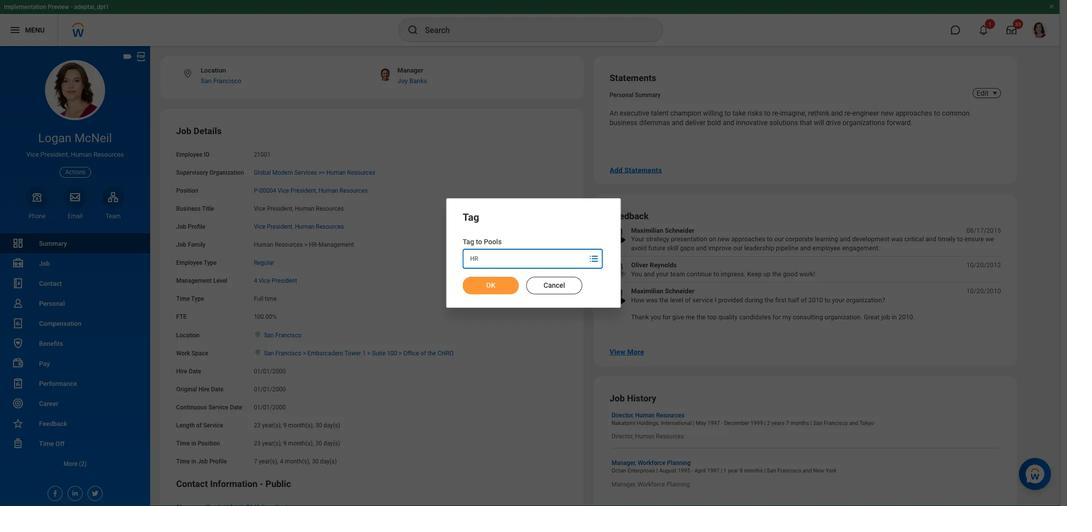 Task type: locate. For each thing, give the bounding box(es) containing it.
human inside business title element
[[295, 205, 315, 212]]

2 tag from the top
[[463, 238, 474, 246]]

2 director, human resources from the top
[[612, 433, 684, 440]]

30 up the time in position element
[[315, 422, 322, 429]]

was inside your strategy presentation on new approaches to our corporate learning and development was critical and timely to ensure we avoid future skill gaps and improve our leadership pipeline and employee engagement.
[[892, 235, 904, 243]]

day(s) for time in job profile
[[320, 458, 337, 465]]

feedback up your
[[610, 211, 649, 221]]

manager, workforce planning down enterprises
[[612, 481, 690, 488]]

management level
[[176, 277, 227, 284]]

job down time in position
[[198, 458, 208, 465]]

1 23 year(s), 9 month(s), 30 day(s) from the top
[[254, 422, 340, 429]]

close environment banner image
[[1049, 4, 1055, 10]]

1 vertical spatial your
[[833, 296, 845, 304]]

contact
[[39, 280, 62, 287], [176, 479, 208, 490]]

give
[[673, 314, 685, 321]]

4 vice president
[[254, 277, 297, 284]]

2 maximilian schneider link from the top
[[632, 287, 695, 296]]

provided
[[719, 296, 744, 304]]

2 vertical spatial day(s)
[[320, 458, 337, 465]]

length of service element
[[254, 416, 340, 430]]

year(s), for time in job profile
[[259, 458, 279, 465]]

workforce
[[638, 460, 666, 467], [638, 481, 666, 488]]

resources down p-00004 vice president, human resources
[[316, 205, 344, 212]]

job for job family
[[176, 241, 186, 248]]

president, inside business title element
[[267, 205, 294, 212]]

your
[[657, 270, 669, 278], [833, 296, 845, 304]]

1 vertical spatial management
[[176, 277, 212, 284]]

2 9 from the top
[[283, 440, 287, 447]]

1 vertical spatial employee
[[176, 259, 203, 266]]

employee's photo (maximilian schneider) image left how in the bottom right of the page
[[610, 287, 628, 304]]

1 vertical spatial date
[[211, 386, 224, 393]]

champion
[[671, 109, 702, 117]]

1 23 from the top
[[254, 422, 261, 429]]

0 horizontal spatial 7
[[254, 458, 257, 465]]

1 vertical spatial day(s)
[[324, 440, 340, 447]]

more
[[628, 348, 645, 356]]

2 horizontal spatial date
[[230, 404, 242, 411]]

01/01/2000 for continuous service date
[[254, 404, 286, 411]]

human inside the navigation pane region
[[71, 151, 92, 158]]

0 vertical spatial 9
[[283, 422, 287, 429]]

maximilian schneider link
[[632, 226, 695, 235], [632, 287, 695, 296]]

day(s) down the time in position element
[[320, 458, 337, 465]]

date up continuous service date
[[211, 386, 224, 393]]

your
[[632, 235, 645, 243]]

1 vertical spatial director, human resources
[[612, 433, 684, 440]]

23 inside length of service 'element'
[[254, 422, 261, 429]]

summary inside personal summary element
[[635, 92, 661, 99]]

23 for length of service
[[254, 422, 261, 429]]

enterprises
[[628, 468, 656, 474]]

keep
[[748, 270, 762, 278]]

30 for length of service
[[315, 422, 322, 429]]

region
[[463, 269, 605, 295]]

approaches inside your strategy presentation on new approaches to our corporate learning and development was critical and timely to ensure we avoid future skill gaps and improve our leadership pipeline and employee engagement.
[[732, 235, 766, 243]]

1 horizontal spatial 4
[[280, 458, 283, 465]]

1 director, human resources from the top
[[612, 412, 685, 419]]

1 01/01/2000 from the top
[[254, 368, 286, 375]]

you
[[632, 270, 643, 278]]

san inside location san francisco
[[201, 77, 212, 84]]

tag image
[[122, 51, 133, 62]]

2 maximilian from the top
[[632, 287, 664, 295]]

schneider up the level
[[665, 287, 695, 295]]

employee
[[813, 244, 841, 252]]

1 vertical spatial our
[[734, 244, 743, 252]]

location image
[[254, 349, 262, 356]]

day(s) inside "time in job profile" element
[[320, 458, 337, 465]]

1 horizontal spatial location image
[[254, 331, 262, 338]]

7 inside "time in job profile" element
[[254, 458, 257, 465]]

management down vice president, human resources link
[[319, 241, 354, 248]]

performance
[[39, 380, 77, 387]]

23 inside the time in position element
[[254, 440, 261, 447]]

business title
[[176, 205, 214, 212]]

personal inside the navigation pane region
[[39, 300, 65, 307]]

to left pools
[[476, 238, 482, 246]]

human up vice president, human resources link
[[295, 205, 315, 212]]

3 01/01/2000 from the top
[[254, 404, 286, 411]]

0 horizontal spatial list
[[0, 233, 150, 474]]

1 9 from the top
[[283, 422, 287, 429]]

twitter image
[[88, 487, 99, 498]]

01/01/2000 up the continuous service date element
[[254, 386, 286, 393]]

month(s), inside the time in position element
[[288, 440, 314, 447]]

organization.
[[825, 314, 863, 321]]

year(s), down the continuous service date element
[[262, 422, 282, 429]]

personal
[[610, 92, 634, 99], [39, 300, 65, 307]]

schneider for presentation
[[665, 227, 695, 234]]

23 year(s), 9 month(s), 30 day(s) up the time in position element
[[254, 422, 340, 429]]

statements up personal summary element on the right
[[610, 73, 657, 83]]

1 vertical spatial new
[[718, 235, 730, 243]]

0 vertical spatial 4
[[254, 277, 257, 284]]

2 vertical spatial month(s),
[[285, 458, 311, 465]]

feedback link
[[0, 414, 150, 434]]

date for service
[[230, 404, 242, 411]]

1 horizontal spatial months
[[791, 420, 810, 426]]

1 maximilian from the top
[[632, 227, 664, 234]]

id
[[204, 151, 210, 158]]

manager, workforce planning up enterprises
[[612, 460, 691, 467]]

director, human resources down holdings,
[[612, 433, 684, 440]]

month(s),
[[288, 422, 314, 429], [288, 440, 314, 447], [285, 458, 311, 465]]

30
[[315, 422, 322, 429], [315, 440, 322, 447], [312, 458, 319, 465]]

location inside the job details group
[[176, 332, 200, 339]]

time for time in position
[[176, 440, 190, 447]]

2 maximilian schneider from the top
[[632, 287, 695, 295]]

4 vice president link
[[254, 275, 297, 284]]

time inside the navigation pane region
[[39, 440, 54, 447]]

1 employee from the top
[[176, 151, 203, 158]]

0 vertical spatial location image
[[182, 68, 193, 79]]

employee left id
[[176, 151, 203, 158]]

francisco inside location san francisco
[[213, 77, 242, 84]]

time for time type
[[176, 296, 190, 303]]

president, down business title element
[[267, 223, 294, 230]]

0 horizontal spatial 1
[[363, 350, 366, 357]]

ensure
[[965, 235, 985, 243]]

0 vertical spatial employee's photo (maximilian schneider) image
[[610, 226, 628, 244]]

good
[[784, 270, 798, 278]]

year(s), inside the time in position element
[[262, 440, 282, 447]]

email logan mcneil element
[[64, 212, 87, 220]]

job left details
[[176, 126, 191, 136]]

> left suite
[[368, 350, 371, 357]]

p-00004 vice president, human resources
[[254, 187, 368, 194]]

statements right "add"
[[625, 166, 662, 174]]

01/01/2000 up original hire date element on the bottom left of the page
[[254, 368, 286, 375]]

you and your team continue to impress.  keep up the good work!
[[632, 270, 816, 278]]

president, down 00004
[[267, 205, 294, 212]]

half
[[789, 296, 800, 304]]

skill
[[667, 244, 679, 252]]

hire right original
[[199, 386, 210, 393]]

1 vertical spatial 30
[[315, 440, 322, 447]]

view more
[[610, 348, 645, 356]]

personal summary element
[[610, 90, 661, 99]]

0 vertical spatial director,
[[612, 412, 634, 419]]

1 horizontal spatial personal
[[610, 92, 634, 99]]

employee's photo (oliver reynolds) image
[[610, 261, 628, 278]]

1 vertical spatial employee's photo (maximilian schneider) image
[[610, 287, 628, 304]]

your inside how was the level of service i provided during the first half of 2010 to your organization? thank you for give me the top quality candidates for my consulting organization. great job in 2010.
[[833, 296, 845, 304]]

risks
[[748, 109, 763, 117]]

00004
[[259, 187, 276, 194]]

1 maximilian schneider link from the top
[[632, 226, 695, 235]]

time in job profile element
[[254, 452, 337, 466]]

manager, workforce planning link
[[612, 458, 691, 467]]

location inside location san francisco
[[201, 67, 226, 74]]

you
[[651, 314, 661, 321]]

1 vertical spatial maximilian schneider link
[[632, 287, 695, 296]]

2 employee from the top
[[176, 259, 203, 266]]

date left the continuous service date element
[[230, 404, 242, 411]]

management down employee type
[[176, 277, 212, 284]]

career
[[39, 400, 58, 407]]

job history
[[610, 393, 657, 404]]

pools
[[484, 238, 502, 246]]

>>
[[319, 169, 325, 176]]

maximilian up how in the bottom right of the page
[[632, 287, 664, 295]]

2 schneider from the top
[[665, 287, 695, 295]]

1 vertical spatial feedback
[[39, 420, 67, 427]]

0 vertical spatial tag
[[463, 212, 479, 223]]

tag up tag to pools
[[463, 212, 479, 223]]

services
[[295, 169, 317, 176]]

resources down "global modern services >> human resources"
[[340, 187, 368, 194]]

day(s) inside length of service 'element'
[[324, 422, 340, 429]]

president, down logan
[[40, 151, 69, 158]]

location image up location icon
[[254, 331, 262, 338]]

1 vertical spatial was
[[646, 296, 658, 304]]

day(s) inside the time in position element
[[324, 440, 340, 447]]

1997 right april
[[708, 468, 720, 474]]

2 employee's photo (maximilian schneider) image from the top
[[610, 287, 628, 304]]

01/01/2000 for hire date
[[254, 368, 286, 375]]

region containing ok
[[463, 269, 605, 295]]

100
[[387, 350, 397, 357]]

year(s), up "time in job profile" element
[[262, 440, 282, 447]]

summary up the job link
[[39, 240, 67, 247]]

approaches up leadership
[[732, 235, 766, 243]]

0 horizontal spatial contact
[[39, 280, 62, 287]]

1 schneider from the top
[[665, 227, 695, 234]]

maximilian schneider link up strategy
[[632, 226, 695, 235]]

maximilian for was
[[632, 287, 664, 295]]

0 vertical spatial hire
[[176, 368, 187, 375]]

1 tag from the top
[[463, 212, 479, 223]]

30 inside the time in position element
[[315, 440, 322, 447]]

month(s), inside "time in job profile" element
[[285, 458, 311, 465]]

0 vertical spatial employee
[[176, 151, 203, 158]]

maximilian schneider link up the level
[[632, 287, 695, 296]]

7 up information
[[254, 458, 257, 465]]

2 01/01/2000 from the top
[[254, 386, 286, 393]]

personal up an on the right top of page
[[610, 92, 634, 99]]

pay image
[[12, 358, 24, 370]]

9 for time in position
[[283, 440, 287, 447]]

> right 100
[[399, 350, 402, 357]]

0 vertical spatial phone image
[[30, 191, 44, 203]]

the left chro
[[428, 350, 436, 357]]

0 horizontal spatial personal
[[39, 300, 65, 307]]

2 23 year(s), 9 month(s), 30 day(s) from the top
[[254, 440, 340, 447]]

summary inside "summary" link
[[39, 240, 67, 247]]

0 horizontal spatial feedback
[[39, 420, 67, 427]]

human up regular link
[[254, 241, 273, 248]]

president, up business title element
[[291, 187, 317, 194]]

|
[[694, 420, 695, 426], [765, 420, 766, 426], [811, 420, 812, 426], [657, 468, 658, 474], [721, 468, 723, 474], [765, 468, 766, 474]]

year(s), inside length of service 'element'
[[262, 422, 282, 429]]

1 vertical spatial 7
[[254, 458, 257, 465]]

0 vertical spatial month(s),
[[288, 422, 314, 429]]

personal image
[[12, 297, 24, 310]]

0 vertical spatial months
[[791, 420, 810, 426]]

job link
[[0, 253, 150, 273]]

an executive talent champion willing to take risks to re-imagine, rethink and re-engineer new approaches to common business dilemmas and deliver bold and innovative solutions that will drive organizations forward.
[[610, 109, 972, 127]]

approaches inside an executive talent champion willing to take risks to re-imagine, rethink and re-engineer new approaches to common business dilemmas and deliver bold and innovative solutions that will drive organizations forward.
[[896, 109, 933, 117]]

time down time in position
[[176, 458, 190, 465]]

1 horizontal spatial management
[[319, 241, 354, 248]]

vice down p-
[[254, 205, 266, 212]]

our
[[775, 235, 784, 243], [734, 244, 743, 252]]

inbox large image
[[1007, 25, 1017, 35]]

director, human resources link
[[612, 410, 685, 419]]

0 vertical spatial day(s)
[[324, 422, 340, 429]]

0 vertical spatial manager, workforce planning
[[612, 460, 691, 467]]

time for time in job profile
[[176, 458, 190, 465]]

timely
[[939, 235, 956, 243]]

resources up hr-
[[316, 223, 344, 230]]

1 vertical spatial manager,
[[612, 481, 637, 488]]

impress.
[[721, 270, 746, 278]]

0 vertical spatial type
[[204, 259, 217, 266]]

tag left pools
[[463, 238, 474, 246]]

0 vertical spatial director, human resources
[[612, 412, 685, 419]]

1 vertical spatial director,
[[612, 433, 634, 440]]

0 horizontal spatial san francisco link
[[201, 77, 242, 84]]

compensation link
[[0, 314, 150, 334]]

supervisory
[[176, 169, 208, 176]]

contact image
[[12, 277, 24, 289]]

2 vertical spatial vice president, human resources
[[254, 223, 344, 230]]

0 horizontal spatial phone image
[[30, 191, 44, 203]]

president, inside the navigation pane region
[[40, 151, 69, 158]]

year(s), up public
[[259, 458, 279, 465]]

feedback up time off in the left of the page
[[39, 420, 67, 427]]

in for 7 year(s), 4 month(s), 30 day(s)
[[191, 458, 196, 465]]

tag for tag to pools
[[463, 238, 474, 246]]

1 horizontal spatial hire
[[199, 386, 210, 393]]

0 vertical spatial maximilian schneider
[[632, 227, 695, 234]]

how was the level of service i provided during the first half of 2010 to your organization? thank you for give me the top quality candidates for my consulting organization. great job in 2010.
[[632, 296, 915, 321]]

job for job details
[[176, 126, 191, 136]]

position up time in job profile
[[198, 440, 220, 447]]

performance image
[[12, 378, 24, 390]]

resources down vice president, human resources link
[[275, 241, 303, 248]]

date down work space
[[189, 368, 201, 375]]

0 horizontal spatial was
[[646, 296, 658, 304]]

and down oliver reynolds 'link'
[[644, 270, 655, 278]]

was left critical
[[892, 235, 904, 243]]

location image
[[182, 68, 193, 79], [254, 331, 262, 338]]

workforce down enterprises
[[638, 481, 666, 488]]

1 horizontal spatial new
[[882, 109, 894, 117]]

1 maximilian schneider from the top
[[632, 227, 695, 234]]

9 inside length of service 'element'
[[283, 422, 287, 429]]

job profile
[[176, 223, 205, 230]]

1 horizontal spatial 1
[[724, 468, 727, 474]]

year(s), inside "time in job profile" element
[[259, 458, 279, 465]]

phone image
[[30, 191, 44, 203], [203, 504, 212, 506]]

personal up compensation
[[39, 300, 65, 307]]

1 vertical spatial personal
[[39, 300, 65, 307]]

job for job
[[39, 260, 50, 267]]

job for job history
[[610, 393, 625, 404]]

profile up family
[[188, 223, 205, 230]]

the inside san francisco > embarcadero tower 1 > suite 100 > office of the chro link
[[428, 350, 436, 357]]

0 vertical spatial was
[[892, 235, 904, 243]]

0 horizontal spatial for
[[663, 314, 671, 321]]

our right improve
[[734, 244, 743, 252]]

to right 2010
[[825, 296, 831, 304]]

1 vertical spatial 9
[[283, 440, 287, 447]]

- left public
[[260, 479, 263, 490]]

0 vertical spatial personal
[[610, 92, 634, 99]]

9 up the time in position element
[[283, 422, 287, 429]]

1 vertical spatial summary
[[39, 240, 67, 247]]

2 director, from the top
[[612, 433, 634, 440]]

contact information - public button
[[176, 479, 291, 490]]

1 vertical spatial contact
[[176, 479, 208, 490]]

0 vertical spatial profile
[[188, 223, 205, 230]]

reynolds
[[650, 261, 677, 269]]

position up business at the left top of the page
[[176, 187, 198, 194]]

pay
[[39, 360, 50, 367]]

profile logan mcneil element
[[1026, 19, 1054, 41]]

prompts image
[[588, 253, 600, 265]]

implementation
[[4, 4, 46, 11]]

23 year(s), 9 month(s), 30 day(s) up "time in job profile" element
[[254, 440, 340, 447]]

0 horizontal spatial our
[[734, 244, 743, 252]]

candidates
[[740, 314, 772, 321]]

0 vertical spatial summary
[[635, 92, 661, 99]]

contact for contact
[[39, 280, 62, 287]]

months right years
[[791, 420, 810, 426]]

maximilian up your
[[632, 227, 664, 234]]

original hire date element
[[254, 380, 286, 393]]

hire
[[176, 368, 187, 375], [199, 386, 210, 393]]

30 inside length of service 'element'
[[315, 422, 322, 429]]

and down champion
[[672, 119, 684, 127]]

contact down the job link
[[39, 280, 62, 287]]

business title element
[[254, 199, 344, 213]]

oliver reynolds
[[632, 261, 677, 269]]

on
[[709, 235, 717, 243]]

time up fte
[[176, 296, 190, 303]]

service
[[209, 404, 228, 411], [203, 422, 223, 429]]

hire down "work"
[[176, 368, 187, 375]]

1 vertical spatial location image
[[254, 331, 262, 338]]

0 vertical spatial 23 year(s), 9 month(s), 30 day(s)
[[254, 422, 340, 429]]

december
[[725, 420, 750, 426]]

contact down time in job profile
[[176, 479, 208, 490]]

2 23 from the top
[[254, 440, 261, 447]]

9 inside the time in position element
[[283, 440, 287, 447]]

0 horizontal spatial location
[[176, 332, 200, 339]]

0 horizontal spatial approaches
[[732, 235, 766, 243]]

year(s), for length of service
[[262, 422, 282, 429]]

month(s), inside length of service 'element'
[[288, 422, 314, 429]]

job inside list
[[39, 260, 50, 267]]

0 horizontal spatial management
[[176, 277, 212, 284]]

to right timely
[[958, 235, 964, 243]]

1 vertical spatial type
[[191, 296, 204, 303]]

1 horizontal spatial re-
[[845, 109, 853, 117]]

contact information - public
[[176, 479, 291, 490]]

fte element
[[254, 308, 277, 321]]

team
[[106, 213, 121, 220]]

0 vertical spatial approaches
[[896, 109, 933, 117]]

vice down logan
[[26, 151, 39, 158]]

1 vertical spatial manager, workforce planning
[[612, 481, 690, 488]]

1 vertical spatial tag
[[463, 238, 474, 246]]

was right how in the bottom right of the page
[[646, 296, 658, 304]]

phone image inside "popup button"
[[30, 191, 44, 203]]

> left hr-
[[305, 241, 308, 248]]

30 up "time in job profile" element
[[315, 440, 322, 447]]

employee's photo (maximilian schneider) image
[[610, 226, 628, 244], [610, 287, 628, 304]]

employee's photo (maximilian schneider) image left your
[[610, 226, 628, 244]]

location
[[201, 67, 226, 74], [176, 332, 200, 339]]

employee for employee id
[[176, 151, 203, 158]]

organization
[[210, 169, 244, 176]]

add
[[610, 166, 623, 174]]

0 vertical spatial management
[[319, 241, 354, 248]]

0 vertical spatial maximilian
[[632, 227, 664, 234]]

10/20/2010
[[967, 287, 1002, 295]]

1 vertical spatial month(s),
[[288, 440, 314, 447]]

0 vertical spatial vice president, human resources
[[26, 151, 124, 158]]

space
[[192, 350, 208, 357]]

23
[[254, 422, 261, 429], [254, 440, 261, 447]]

feedback image
[[12, 418, 24, 430]]

2 manager, workforce planning from the top
[[612, 481, 690, 488]]

month(s), for time in position
[[288, 440, 314, 447]]

0 vertical spatial 23
[[254, 422, 261, 429]]

1 vertical spatial 1
[[724, 468, 727, 474]]

0 horizontal spatial date
[[189, 368, 201, 375]]

0 horizontal spatial new
[[718, 235, 730, 243]]

1 vertical spatial approaches
[[732, 235, 766, 243]]

resources inside the navigation pane region
[[94, 151, 124, 158]]

p-
[[254, 187, 259, 194]]

work space
[[176, 350, 208, 357]]

1 vertical spatial location
[[176, 332, 200, 339]]

1 vertical spatial schneider
[[665, 287, 695, 295]]

0 vertical spatial year(s),
[[262, 422, 282, 429]]

list
[[610, 226, 1002, 322], [0, 233, 150, 474]]

1
[[363, 350, 366, 357], [724, 468, 727, 474]]

benefits link
[[0, 334, 150, 354]]

an
[[610, 109, 618, 117]]

1 horizontal spatial list
[[610, 226, 1002, 322]]

history
[[627, 393, 657, 404]]

modern
[[273, 169, 293, 176]]

2 vertical spatial date
[[230, 404, 242, 411]]

0 vertical spatial our
[[775, 235, 784, 243]]

vice president, human resources inside the navigation pane region
[[26, 151, 124, 158]]

in down "length of service"
[[191, 440, 196, 447]]

1 vertical spatial 1997
[[708, 468, 720, 474]]

0 vertical spatial contact
[[39, 280, 62, 287]]

2010
[[809, 296, 824, 304]]

1 vertical spatial hire
[[199, 386, 210, 393]]

consulting
[[793, 314, 824, 321]]

summary image
[[12, 237, 24, 249]]

resources up international
[[657, 412, 685, 419]]

4 up full
[[254, 277, 257, 284]]

continue
[[687, 270, 712, 278]]

1 horizontal spatial contact
[[176, 479, 208, 490]]

san inside san francisco link
[[264, 332, 274, 339]]

manager, workforce planning
[[612, 460, 691, 467], [612, 481, 690, 488]]

to inside how was the level of service i provided during the first half of 2010 to your organization? thank you for give me the top quality candidates for my consulting organization. great job in 2010.
[[825, 296, 831, 304]]

9 for length of service
[[283, 422, 287, 429]]

0 vertical spatial manager,
[[612, 460, 637, 467]]

ok button
[[463, 277, 519, 294]]

2 for from the left
[[773, 314, 781, 321]]

contact inside group
[[176, 479, 208, 490]]

9 up "time in job profile" element
[[283, 440, 287, 447]]

1 horizontal spatial phone image
[[203, 504, 212, 506]]

search image
[[407, 24, 419, 36]]

personal for personal summary
[[610, 92, 634, 99]]

30 inside "time in job profile" element
[[312, 458, 319, 465]]

approaches up forward.
[[896, 109, 933, 117]]

human up holdings,
[[636, 412, 655, 419]]

1 employee's photo (maximilian schneider) image from the top
[[610, 226, 628, 244]]

contact inside the navigation pane region
[[39, 280, 62, 287]]

date for hire
[[211, 386, 224, 393]]

1 inside the job details group
[[363, 350, 366, 357]]

job right job icon
[[39, 260, 50, 267]]

0 horizontal spatial profile
[[188, 223, 205, 230]]



Task type: describe. For each thing, give the bounding box(es) containing it.
critical
[[905, 235, 925, 243]]

tower
[[345, 350, 361, 357]]

imagine,
[[781, 109, 807, 117]]

type for employee type
[[204, 259, 217, 266]]

0 vertical spatial planning
[[668, 460, 691, 467]]

vice president, human resources for vice president, human resources link
[[254, 223, 344, 230]]

phone image inside "contact information - public" group
[[203, 504, 212, 506]]

notifications large image
[[979, 25, 989, 35]]

human down >>
[[319, 187, 338, 194]]

common
[[943, 109, 970, 117]]

the right me
[[697, 314, 706, 321]]

view printable version (pdf) image
[[136, 51, 147, 62]]

view team image
[[107, 191, 119, 203]]

your strategy presentation on new approaches to our corporate learning and development was critical and timely to ensure we avoid future skill gaps and improve our leadership pipeline and employee engagement.
[[632, 235, 995, 252]]

employee's photo (maximilian schneider) image for how was the level of service i provided during the first half of 2010 to your organization? thank you for give me the top quality candidates for my consulting organization. great job in 2010.
[[610, 287, 628, 304]]

new
[[814, 468, 825, 474]]

job family
[[176, 241, 206, 248]]

and left timely
[[926, 235, 937, 243]]

hire date element
[[254, 362, 286, 375]]

23 year(s), 9 month(s), 30 day(s) for position
[[254, 440, 340, 447]]

location san francisco
[[201, 67, 242, 84]]

0 vertical spatial workforce
[[638, 460, 666, 467]]

benefits image
[[12, 338, 24, 350]]

2 re- from the left
[[845, 109, 853, 117]]

and left new
[[803, 468, 812, 474]]

1 vertical spatial position
[[198, 440, 220, 447]]

21001
[[254, 151, 271, 158]]

full time element
[[254, 294, 277, 303]]

month(s), for time in job profile
[[285, 458, 311, 465]]

development
[[853, 235, 890, 243]]

and up drive
[[832, 109, 843, 117]]

leadership
[[745, 244, 775, 252]]

0 horizontal spatial location image
[[182, 68, 193, 79]]

new inside an executive talent champion willing to take risks to re-imagine, rethink and re-engineer new approaches to common business dilemmas and deliver bold and innovative solutions that will drive organizations forward.
[[882, 109, 894, 117]]

the left the level
[[660, 296, 669, 304]]

resources right >>
[[347, 169, 376, 176]]

details
[[194, 126, 222, 136]]

human down holdings,
[[635, 433, 655, 440]]

location image inside the job details group
[[254, 331, 262, 338]]

1 horizontal spatial our
[[775, 235, 784, 243]]

pay link
[[0, 354, 150, 374]]

vice up full time element
[[259, 277, 270, 284]]

personal link
[[0, 293, 150, 314]]

0 vertical spatial 1997
[[708, 420, 720, 426]]

mcneil
[[74, 131, 112, 145]]

the left first
[[765, 296, 774, 304]]

of right the level
[[685, 296, 691, 304]]

preview
[[48, 4, 69, 11]]

schneider for the
[[665, 287, 695, 295]]

octan enterprises   |   august 1995 - april 1997 | 1 year 8 months | san francisco and new york
[[612, 468, 837, 474]]

my
[[783, 314, 792, 321]]

1 horizontal spatial 7
[[786, 420, 790, 426]]

and up engagement.
[[840, 235, 851, 243]]

suite
[[372, 350, 386, 357]]

| left may
[[694, 420, 695, 426]]

list containing maximilian schneider
[[610, 226, 1002, 322]]

job
[[882, 314, 891, 321]]

maximilian schneider for was
[[632, 287, 695, 295]]

in for 23 year(s), 9 month(s), 30 day(s)
[[191, 440, 196, 447]]

benefits
[[39, 340, 63, 347]]

time in position
[[176, 440, 220, 447]]

location for location
[[176, 332, 200, 339]]

and left tokyo
[[850, 420, 859, 426]]

career link
[[0, 394, 150, 414]]

resources down international
[[656, 433, 684, 440]]

maximilian schneider link for was
[[632, 287, 695, 296]]

great
[[864, 314, 880, 321]]

level
[[671, 296, 684, 304]]

office
[[403, 350, 419, 357]]

time
[[265, 296, 277, 303]]

1995
[[678, 468, 691, 474]]

human right >>
[[327, 169, 346, 176]]

to up leadership
[[767, 235, 773, 243]]

global modern services >> human resources link
[[254, 167, 376, 176]]

employee's photo (maximilian schneider) image for your strategy presentation on new approaches to our corporate learning and development was critical and timely to ensure we avoid future skill gaps and improve our leadership pipeline and employee engagement.
[[610, 226, 628, 244]]

in inside how was the level of service i provided during the first half of 2010 to your organization? thank you for give me the top quality candidates for my consulting organization. great job in 2010.
[[892, 314, 897, 321]]

year(s), for time in position
[[262, 440, 282, 447]]

time for time off
[[39, 440, 54, 447]]

> left embarcadero
[[303, 350, 306, 357]]

month(s), for length of service
[[288, 422, 314, 429]]

mail image
[[69, 191, 81, 203]]

| down manager, workforce planning link in the right of the page
[[657, 468, 658, 474]]

to right risks
[[765, 109, 771, 117]]

1 re- from the left
[[773, 109, 781, 117]]

implementation preview -   adeptai_dpt1 banner
[[0, 0, 1060, 46]]

0 vertical spatial service
[[209, 404, 228, 411]]

octan
[[612, 468, 627, 474]]

linkedin image
[[68, 487, 79, 497]]

- inside banner
[[71, 4, 73, 11]]

01/01/2000 for original hire date
[[254, 386, 286, 393]]

maximilian schneider link for strategy
[[632, 226, 695, 235]]

vice president, human resources for business title element
[[254, 205, 344, 212]]

public
[[266, 479, 291, 490]]

of right half
[[801, 296, 807, 304]]

1 horizontal spatial feedback
[[610, 211, 649, 221]]

maximilian for strategy
[[632, 227, 664, 234]]

presentation
[[671, 235, 708, 243]]

length of service
[[176, 422, 223, 429]]

maximilian schneider for strategy
[[632, 227, 695, 234]]

how
[[632, 296, 645, 304]]

1 horizontal spatial san francisco link
[[264, 330, 302, 339]]

management inside job family element
[[319, 241, 354, 248]]

job details group
[[176, 125, 568, 466]]

1 vertical spatial service
[[203, 422, 223, 429]]

vice up regular link
[[254, 223, 266, 230]]

job image
[[12, 257, 24, 269]]

time off image
[[12, 438, 24, 450]]

performance link
[[0, 374, 150, 394]]

email
[[68, 213, 83, 220]]

employee id element
[[254, 145, 271, 159]]

talent
[[651, 109, 669, 117]]

0 horizontal spatial your
[[657, 270, 669, 278]]

4 inside "time in job profile" element
[[280, 458, 283, 465]]

1 manager, from the top
[[612, 460, 637, 467]]

0 vertical spatial statements
[[610, 73, 657, 83]]

hire date
[[176, 368, 201, 375]]

human inside job family element
[[254, 241, 273, 248]]

23 year(s), 9 month(s), 30 day(s) for service
[[254, 422, 340, 429]]

location for location san francisco
[[201, 67, 226, 74]]

list containing summary
[[0, 233, 150, 474]]

career image
[[12, 398, 24, 410]]

tag to pools
[[463, 238, 502, 246]]

| right the 8
[[765, 468, 766, 474]]

summary link
[[0, 233, 150, 253]]

solutions
[[770, 119, 799, 127]]

human resources > hr-management
[[254, 241, 354, 248]]

business
[[176, 205, 201, 212]]

vice inside the navigation pane region
[[26, 151, 39, 158]]

1 vertical spatial planning
[[667, 481, 690, 488]]

time off
[[39, 440, 65, 447]]

30 for time in position
[[315, 440, 322, 447]]

vice right 00004
[[278, 187, 289, 194]]

quality
[[719, 314, 738, 321]]

time in position element
[[254, 434, 340, 448]]

resources inside business title element
[[316, 205, 344, 212]]

hr-
[[309, 241, 319, 248]]

statements inside add statements button
[[625, 166, 662, 174]]

drive
[[826, 119, 841, 127]]

of right office
[[421, 350, 426, 357]]

8
[[740, 468, 743, 474]]

bold
[[708, 119, 721, 127]]

service
[[693, 296, 714, 304]]

vice inside business title element
[[254, 205, 266, 212]]

and right gaps
[[696, 244, 707, 252]]

1999
[[751, 420, 763, 426]]

deliver
[[686, 119, 706, 127]]

| right years
[[811, 420, 812, 426]]

business
[[610, 119, 638, 127]]

- left april
[[692, 468, 694, 474]]

and down to take
[[723, 119, 735, 127]]

holdings,
[[637, 420, 660, 426]]

of right length at the bottom left
[[196, 422, 202, 429]]

personal for personal
[[39, 300, 65, 307]]

san francisco
[[264, 332, 302, 339]]

phone button
[[26, 186, 49, 220]]

family
[[188, 241, 206, 248]]

Tag to Pools field
[[464, 250, 587, 268]]

to take
[[725, 109, 746, 117]]

| left year
[[721, 468, 723, 474]]

0 horizontal spatial 4
[[254, 277, 257, 284]]

san francisco > embarcadero tower 1 > suite 100 > office of the chro link
[[264, 348, 454, 357]]

type for time type
[[191, 296, 204, 303]]

phone logan mcneil element
[[26, 212, 49, 220]]

to left common
[[935, 109, 941, 117]]

during
[[745, 296, 763, 304]]

and down corporate
[[801, 244, 811, 252]]

0 vertical spatial position
[[176, 187, 198, 194]]

san inside san francisco > embarcadero tower 1 > suite 100 > office of the chro link
[[264, 350, 274, 357]]

1 horizontal spatial profile
[[209, 458, 227, 465]]

23 for time in position
[[254, 440, 261, 447]]

0 horizontal spatial months
[[745, 468, 763, 474]]

to left impress.
[[714, 270, 720, 278]]

corporate
[[786, 235, 814, 243]]

president
[[272, 277, 297, 284]]

continuous service date
[[176, 404, 242, 411]]

tag for tag
[[463, 212, 479, 223]]

new inside your strategy presentation on new approaches to our corporate learning and development was critical and timely to ensure we avoid future skill gaps and improve our leadership pipeline and employee engagement.
[[718, 235, 730, 243]]

navigation pane region
[[0, 46, 150, 506]]

> inside job family element
[[305, 241, 308, 248]]

- left december
[[722, 420, 723, 426]]

| left 2
[[765, 420, 766, 426]]

contact for contact information - public
[[176, 479, 208, 490]]

job family element
[[254, 235, 354, 249]]

adeptai_dpt1
[[74, 4, 109, 11]]

view
[[610, 348, 626, 356]]

strategy
[[646, 235, 670, 243]]

1 manager, workforce planning from the top
[[612, 460, 691, 467]]

regular link
[[254, 257, 274, 266]]

1 for from the left
[[663, 314, 671, 321]]

employee id
[[176, 151, 210, 158]]

logan mcneil
[[38, 131, 112, 145]]

full time
[[254, 296, 277, 303]]

cancel
[[544, 281, 565, 290]]

employee for employee type
[[176, 259, 203, 266]]

team
[[671, 270, 686, 278]]

feedback inside the navigation pane region
[[39, 420, 67, 427]]

1 director, from the top
[[612, 412, 634, 419]]

thank
[[632, 314, 649, 321]]

regular
[[254, 259, 274, 266]]

resources inside job family element
[[275, 241, 303, 248]]

team logan mcneil element
[[102, 212, 125, 220]]

7 year(s), 4 month(s), 30 day(s)
[[254, 458, 337, 465]]

1 vertical spatial workforce
[[638, 481, 666, 488]]

top
[[708, 314, 717, 321]]

day(s) for time in position
[[324, 440, 340, 447]]

human up job family element
[[295, 223, 315, 230]]

the right the up
[[773, 270, 782, 278]]

- inside group
[[260, 479, 263, 490]]

was inside how was the level of service i provided during the first half of 2010 to your organization? thank you for give me the top quality candidates for my consulting organization. great job in 2010.
[[646, 296, 658, 304]]

30 for time in job profile
[[312, 458, 319, 465]]

2 manager, from the top
[[612, 481, 637, 488]]

compensation image
[[12, 318, 24, 330]]

0 vertical spatial date
[[189, 368, 201, 375]]

day(s) for length of service
[[324, 422, 340, 429]]

facebook image
[[48, 487, 59, 498]]

job for job profile
[[176, 223, 186, 230]]

continuous service date element
[[254, 398, 286, 412]]

global modern services >> human resources
[[254, 169, 376, 176]]

email button
[[64, 186, 87, 220]]

contact information - public group
[[176, 478, 568, 506]]

tokyo
[[860, 420, 875, 426]]



Task type: vqa. For each thing, say whether or not it's contained in the screenshot.
Configure this page icon
no



